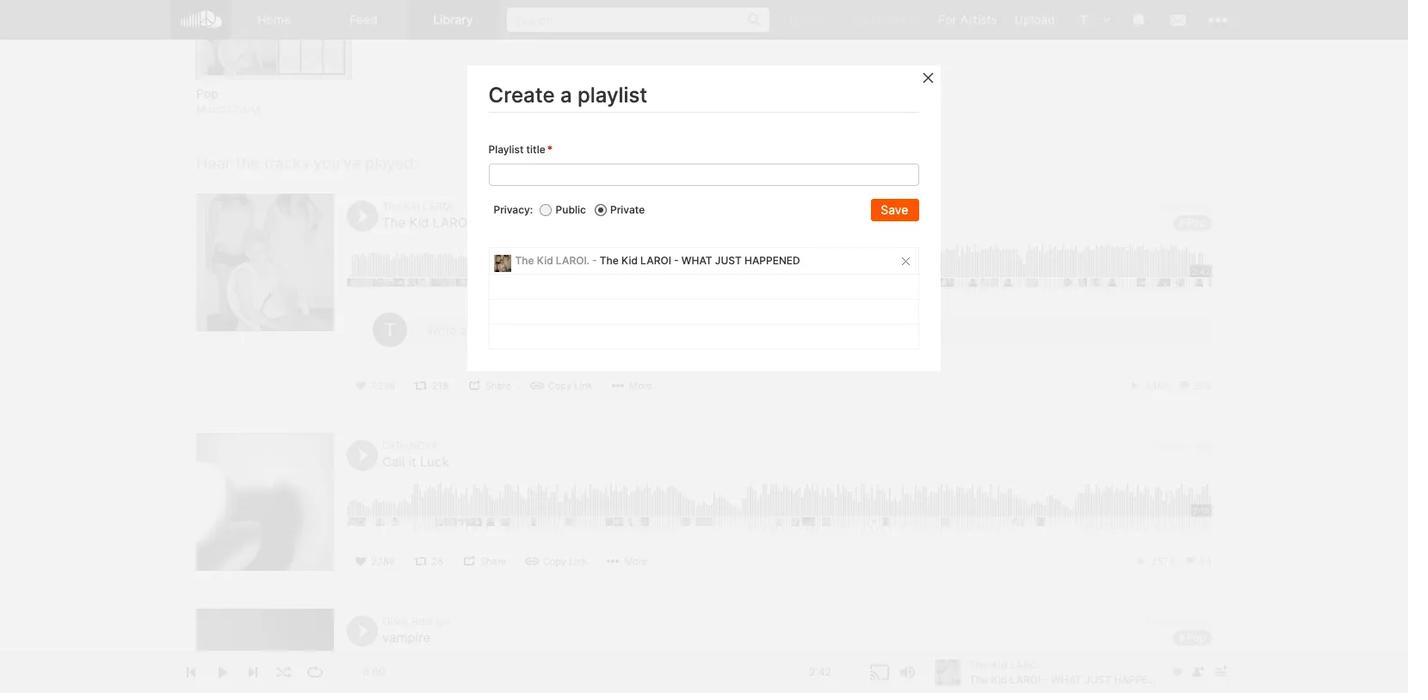 Task type: vqa. For each thing, say whether or not it's contained in the screenshot.
Lizzy McAlpine link to the left
no



Task type: locate. For each thing, give the bounding box(es) containing it.
1 vertical spatial more button
[[601, 552, 656, 571]]

0 horizontal spatial the kid laroi - what just happened element
[[196, 194, 334, 332]]

public
[[556, 204, 587, 216]]

the down the kid laroi - what just happened link
[[516, 254, 535, 267]]

1 horizontal spatial tara schultz's avatar element
[[1073, 9, 1095, 31]]

1 horizontal spatial try
[[851, 12, 869, 27]]

private
[[611, 204, 646, 216]]

ago inside 21 days ago pop
[[1194, 200, 1212, 213]]

pop for vampire
[[1187, 631, 1206, 644]]

1 vertical spatial share
[[480, 556, 506, 568]]

happened
[[562, 215, 632, 231], [745, 254, 801, 267]]

months
[[1155, 615, 1191, 628]]

dxrknova
[[382, 439, 438, 452]]

copy
[[548, 380, 572, 392], [543, 556, 567, 568]]

tara schultz's avatar element right upload
[[1073, 9, 1095, 31]]

laroi. for the
[[557, 254, 590, 267]]

try next pro
[[851, 12, 922, 27]]

try go+
[[787, 12, 833, 27]]

what left public
[[484, 215, 522, 231]]

ago right days
[[1194, 200, 1212, 213]]

tara schultz's avatar element
[[1073, 9, 1095, 31], [373, 313, 407, 347]]

0 vertical spatial pop link
[[196, 86, 351, 102]]

0 vertical spatial laroi
[[433, 215, 471, 231]]

olivia
[[382, 615, 409, 628]]

0 horizontal spatial laroi
[[433, 215, 471, 231]]

laroi. inside the kid laroi. the kid laroi - what just happened
[[423, 200, 456, 213]]

0 horizontal spatial -
[[475, 215, 481, 231]]

0 vertical spatial pop
[[196, 86, 218, 101]]

7,298 button
[[347, 377, 404, 396]]

link
[[574, 380, 593, 392], [569, 556, 588, 568]]

laroi down private
[[641, 254, 672, 267]]

tracks
[[264, 154, 309, 172]]

more for 28
[[625, 556, 648, 568]]

the down the played:
[[382, 200, 401, 213]]

- inside the kid laroi. the kid laroi - what just happened
[[475, 215, 481, 231]]

try go+ link
[[779, 0, 842, 39]]

0 vertical spatial more button
[[606, 377, 661, 396]]

luck
[[420, 454, 449, 470]]

share button right 28
[[456, 552, 515, 571]]

2 try from the left
[[851, 12, 869, 27]]

1 horizontal spatial -
[[593, 254, 598, 267]]

try left next
[[851, 12, 869, 27]]

0 horizontal spatial happened
[[562, 215, 632, 231]]

copy link button
[[524, 377, 601, 396], [519, 552, 596, 571]]

1 try from the left
[[787, 12, 806, 27]]

share
[[485, 380, 511, 392], [480, 556, 506, 568]]

0 vertical spatial copy link button
[[524, 377, 601, 396]]

1 vertical spatial pop
[[1187, 216, 1206, 229]]

upload link
[[1006, 0, 1064, 39]]

2 ago from the top
[[1194, 439, 1212, 452]]

pop inside 21 days ago pop
[[1187, 216, 1206, 229]]

218
[[432, 380, 448, 392]]

track stats element up "month"
[[1129, 377, 1212, 396]]

olivia rodrigo vampire
[[382, 615, 450, 646]]

go+
[[809, 12, 833, 27]]

0 vertical spatial link
[[574, 380, 593, 392]]

pro
[[903, 12, 922, 27]]

1 vertical spatial copy link
[[543, 556, 588, 568]]

0 vertical spatial just
[[526, 215, 559, 231]]

1 horizontal spatial laroi.
[[557, 254, 590, 267]]

0 horizontal spatial tara schultz's avatar element
[[373, 313, 407, 347]]

1 vertical spatial happened
[[745, 254, 801, 267]]

copy link for 218
[[548, 380, 593, 392]]

feed
[[350, 12, 378, 27]]

0 vertical spatial share
[[485, 380, 511, 392]]

pop inside the 2 months ago pop
[[1187, 631, 1206, 644]]

dxrknova call it luck
[[382, 439, 449, 470]]

title
[[527, 143, 546, 156]]

ago
[[1194, 200, 1212, 213], [1194, 439, 1212, 452], [1194, 615, 1212, 628]]

0 vertical spatial track stats element
[[1129, 377, 1212, 396]]

0 vertical spatial copy
[[548, 380, 572, 392]]

link for 218
[[574, 380, 593, 392]]

what down playlist title text box
[[682, 254, 713, 267]]

month
[[1160, 439, 1191, 452]]

tara schultz's avatar element up 7,298
[[373, 313, 407, 347]]

track stats element for 218
[[1129, 377, 1212, 396]]

rodrigo
[[412, 615, 450, 628]]

laroi.
[[423, 200, 456, 213], [557, 254, 590, 267]]

1 vertical spatial copy link button
[[519, 552, 596, 571]]

0 vertical spatial share button
[[461, 377, 520, 396]]

0 vertical spatial more
[[630, 380, 653, 392]]

you've
[[314, 154, 361, 172]]

1 horizontal spatial laroi
[[641, 254, 672, 267]]

pop up music
[[196, 86, 218, 101]]

2 horizontal spatial -
[[675, 254, 679, 267]]

1 vertical spatial more
[[625, 556, 648, 568]]

hear the tracks you've played:
[[196, 154, 418, 172]]

2 vertical spatial pop link
[[1174, 631, 1212, 646]]

more button
[[606, 377, 661, 396], [601, 552, 656, 571]]

pop link down the months
[[1174, 631, 1212, 646]]

share button right 218
[[461, 377, 520, 396]]

1 vertical spatial copy
[[543, 556, 567, 568]]

306
[[1194, 380, 1212, 392]]

laroi. down public
[[557, 254, 590, 267]]

1 ago from the top
[[1194, 200, 1212, 213]]

what
[[484, 215, 522, 231], [682, 254, 713, 267]]

pop down days
[[1187, 216, 1206, 229]]

try left 'go+'
[[787, 12, 806, 27]]

None search field
[[499, 0, 779, 39]]

playlist
[[489, 143, 524, 156]]

2,189
[[371, 556, 395, 568]]

copy for 218
[[548, 380, 572, 392]]

the kid laroi - what just happened element
[[196, 194, 334, 332], [494, 255, 511, 272]]

1 vertical spatial tara schultz's avatar element
[[373, 313, 407, 347]]

0 horizontal spatial laroi.
[[423, 200, 456, 213]]

1 vertical spatial what
[[682, 254, 713, 267]]

ago right the months
[[1194, 615, 1212, 628]]

copy link
[[548, 380, 593, 392], [543, 556, 588, 568]]

2
[[1145, 615, 1152, 628]]

just
[[526, 215, 559, 231], [716, 254, 743, 267]]

1 vertical spatial laroi.
[[557, 254, 590, 267]]

music
[[196, 102, 225, 115]]

days
[[1168, 200, 1191, 213]]

happened inside the kid laroi. the kid laroi - what just happened
[[562, 215, 632, 231]]

laroi down the kid laroi. link
[[433, 215, 471, 231]]

28
[[432, 556, 443, 568]]

track stats element up the months
[[1135, 552, 1212, 571]]

21
[[1154, 200, 1165, 213]]

Write a comment text field
[[413, 313, 1212, 347]]

1 vertical spatial share button
[[456, 552, 515, 571]]

more for 218
[[630, 380, 653, 392]]

1 horizontal spatial what
[[682, 254, 713, 267]]

2 vertical spatial ago
[[1194, 615, 1212, 628]]

create a playlist
[[489, 83, 648, 108]]

copy link button for 218
[[524, 377, 601, 396]]

share right 218
[[485, 380, 511, 392]]

ago inside the 2 months ago pop
[[1194, 615, 1212, 628]]

ago right "month"
[[1194, 439, 1212, 452]]

pop link
[[196, 86, 351, 102], [1174, 216, 1212, 231], [1174, 631, 1212, 646]]

share button for 28
[[456, 552, 515, 571]]

try
[[787, 12, 806, 27], [851, 12, 869, 27]]

236k
[[1145, 380, 1170, 392]]

0 horizontal spatial try
[[787, 12, 806, 27]]

1 vertical spatial laroi
[[641, 254, 672, 267]]

it
[[409, 454, 417, 470]]

0 horizontal spatial what
[[484, 215, 522, 231]]

track stats element for 28
[[1135, 552, 1212, 571]]

1 horizontal spatial happened
[[745, 254, 801, 267]]

pop down the months
[[1187, 631, 1206, 644]]

-
[[475, 215, 481, 231], [593, 254, 598, 267], [675, 254, 679, 267]]

share right 28
[[480, 556, 506, 568]]

1 vertical spatial ago
[[1194, 439, 1212, 452]]

1 vertical spatial link
[[569, 556, 588, 568]]

more
[[630, 380, 653, 392], [625, 556, 648, 568]]

0 vertical spatial copy link
[[548, 380, 593, 392]]

2 vertical spatial pop
[[1187, 631, 1206, 644]]

0 vertical spatial laroi.
[[423, 200, 456, 213]]

0 vertical spatial ago
[[1194, 200, 1212, 213]]

0 vertical spatial what
[[484, 215, 522, 231]]

happened up the kid laroi.         - the kid laroi - what just happened
[[562, 215, 632, 231]]

pop
[[196, 86, 218, 101], [1187, 216, 1206, 229], [1187, 631, 1206, 644]]

share for 218
[[485, 380, 511, 392]]

the down private
[[600, 254, 619, 267]]

kid down the played:
[[404, 200, 420, 213]]

music charts link
[[196, 102, 261, 117]]

0 vertical spatial happened
[[562, 215, 632, 231]]

track stats element
[[1129, 377, 1212, 396], [1135, 552, 1212, 571]]

upload
[[1015, 12, 1056, 27]]

the
[[382, 200, 401, 213], [382, 215, 406, 231], [516, 254, 535, 267], [600, 254, 619, 267]]

pop inside pop music charts
[[196, 86, 218, 101]]

just inside the kid laroi. the kid laroi - what just happened
[[526, 215, 559, 231]]

7,298
[[371, 380, 395, 392]]

share button for 218
[[461, 377, 520, 396]]

pop link down the pop element
[[196, 86, 351, 102]]

vampire element
[[196, 609, 334, 693]]

pop link down days
[[1174, 216, 1212, 231]]

1 vertical spatial just
[[716, 254, 743, 267]]

link for 28
[[569, 556, 588, 568]]

track stats element containing 236k
[[1129, 377, 1212, 396]]

for artists link
[[930, 0, 1006, 39]]

track stats element containing 257k
[[1135, 552, 1212, 571]]

laroi
[[433, 215, 471, 231], [641, 254, 672, 267]]

1 horizontal spatial the kid laroi - what just happened element
[[494, 255, 511, 272]]

1 vertical spatial pop link
[[1174, 216, 1212, 231]]

pop for the kid laroi - what just happened
[[1187, 216, 1206, 229]]

olivia rodrigo link
[[382, 615, 450, 628]]

vampire
[[382, 630, 431, 646]]

library
[[433, 12, 473, 27]]

0 horizontal spatial just
[[526, 215, 559, 231]]

laroi. up the kid laroi - what just happened link
[[423, 200, 456, 213]]

1 vertical spatial track stats element
[[1135, 552, 1212, 571]]

3 ago from the top
[[1194, 615, 1212, 628]]

pop link for the kid laroi - what just happened
[[1174, 216, 1212, 231]]

a
[[561, 83, 573, 108]]

happened up write a comment 'text box'
[[745, 254, 801, 267]]



Task type: describe. For each thing, give the bounding box(es) containing it.
artists
[[961, 12, 998, 27]]

played:
[[365, 154, 418, 172]]

close button
[[920, 69, 971, 86]]

save
[[882, 203, 909, 217]]

ago for vampire
[[1194, 615, 1212, 628]]

more button for 28
[[601, 552, 656, 571]]

try next pro link
[[842, 0, 930, 39]]

hear
[[196, 154, 231, 172]]

0 vertical spatial tara schultz's avatar element
[[1073, 9, 1095, 31]]

save button
[[872, 199, 920, 222]]

more button for 218
[[606, 377, 661, 396]]

for
[[939, 12, 957, 27]]

kid down the kid laroi. link
[[409, 215, 429, 231]]

privacy:
[[494, 204, 534, 216]]

21 days ago pop
[[1154, 200, 1212, 229]]

pop element
[[196, 0, 351, 80]]

1
[[1152, 439, 1157, 452]]

library link
[[409, 0, 499, 40]]

54 link
[[1184, 556, 1212, 568]]

the kid laroi.         - the kid laroi - what just happened
[[516, 254, 801, 267]]

ago for the kid laroi - what just happened
[[1194, 200, 1212, 213]]

the kid laroi - what just happened link
[[382, 215, 632, 231]]

pop link for vampire
[[1174, 631, 1212, 646]]

copy link button for 28
[[519, 552, 596, 571]]

306 link
[[1178, 380, 1212, 392]]

laroi inside the kid laroi. the kid laroi - what just happened
[[433, 215, 471, 231]]

2,189 button
[[347, 552, 403, 571]]

pop music charts
[[196, 86, 261, 115]]

share for 28
[[480, 556, 506, 568]]

218 button
[[408, 377, 457, 396]]

laroi. for kid
[[423, 200, 456, 213]]

Search search field
[[507, 8, 770, 32]]

vampire link
[[382, 630, 431, 646]]

257k
[[1151, 556, 1176, 568]]

54
[[1200, 556, 1212, 568]]

charts
[[228, 102, 261, 115]]

call
[[382, 454, 405, 470]]

kid down private
[[622, 254, 638, 267]]

1 month ago
[[1152, 439, 1212, 452]]

2 months ago pop
[[1145, 615, 1212, 644]]

home link
[[230, 0, 319, 40]]

feed link
[[319, 0, 409, 40]]

dxrknova link
[[382, 439, 438, 452]]

for artists
[[939, 12, 998, 27]]

create
[[489, 83, 555, 108]]

call it luck element
[[196, 433, 334, 571]]

try for try next pro
[[851, 12, 869, 27]]

28 button
[[408, 552, 452, 571]]

playlist title
[[489, 143, 546, 156]]

copy for 28
[[543, 556, 567, 568]]

the kid laroi. link
[[382, 200, 456, 213]]

the kid laroi. the kid laroi - what just happened
[[382, 200, 632, 231]]

1 horizontal spatial just
[[716, 254, 743, 267]]

kid down the kid laroi - what just happened link
[[538, 254, 554, 267]]

call it luck link
[[382, 454, 449, 470]]

playlist
[[578, 83, 648, 108]]

next
[[872, 12, 899, 27]]

the
[[236, 154, 260, 172]]

Playlist title text field
[[489, 164, 920, 186]]

copy link for 28
[[543, 556, 588, 568]]

what inside the kid laroi. the kid laroi - what just happened
[[484, 215, 522, 231]]

try for try go+
[[787, 12, 806, 27]]

the down the kid laroi. link
[[382, 215, 406, 231]]

home
[[257, 12, 291, 27]]

close
[[943, 71, 971, 84]]



